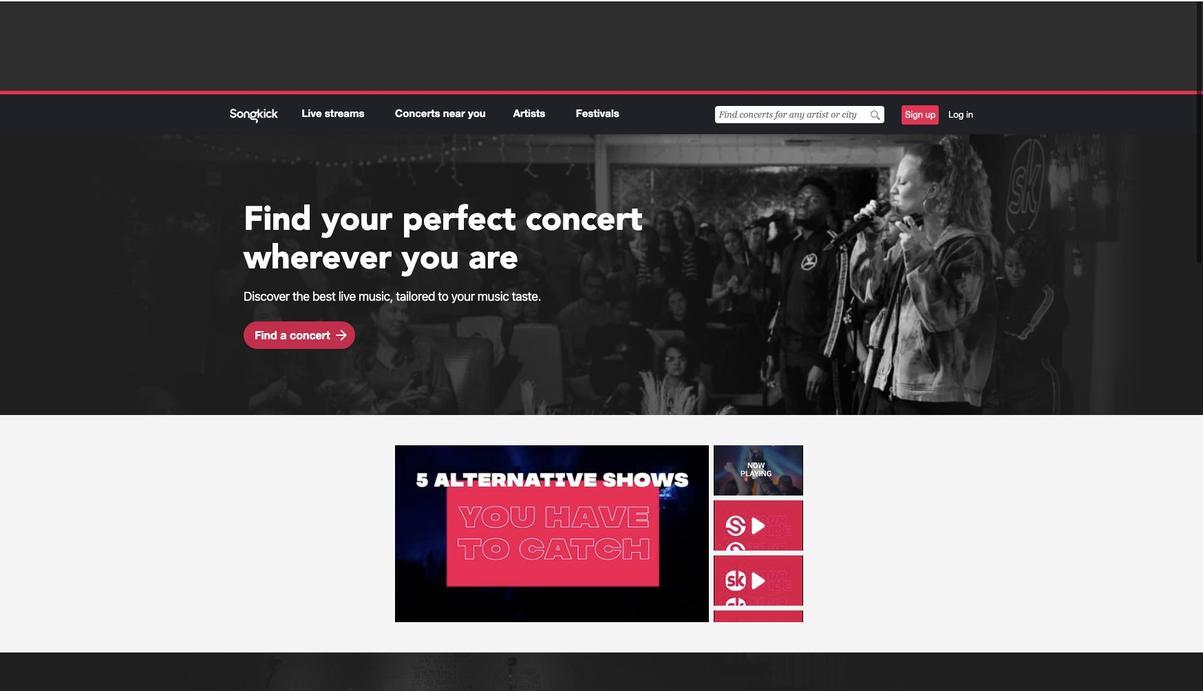Task type: describe. For each thing, give the bounding box(es) containing it.
live streams link
[[302, 105, 365, 118]]

discover the best live music, tailored to your music taste.
[[244, 288, 541, 302]]

Find concerts for any artist or city search field
[[716, 105, 885, 122]]

log in
[[949, 108, 974, 118]]

artists
[[514, 105, 546, 118]]

sign up link
[[902, 104, 940, 123]]

find your perfect concert wherever you are
[[244, 196, 643, 280]]

find a concert
[[255, 327, 330, 340]]

your inside the find your perfect concert wherever you are
[[322, 196, 393, 241]]

are
[[469, 234, 519, 280]]

1 horizontal spatial you
[[468, 105, 486, 118]]

sign up
[[906, 108, 936, 118]]

log
[[949, 108, 964, 118]]

64
[[466, 466, 477, 477]]

log in link
[[949, 107, 974, 120]]

wherever
[[244, 234, 392, 280]]

tailored
[[396, 288, 435, 302]]

music
[[478, 288, 509, 302]]

sign
[[906, 108, 924, 118]]

music,
[[359, 288, 393, 302]]

in
[[967, 108, 974, 118]]

a
[[281, 327, 287, 340]]



Task type: locate. For each thing, give the bounding box(es) containing it.
festivals
[[576, 105, 620, 118]]

find for find your perfect concert wherever you are
[[244, 196, 312, 241]]

you up to
[[402, 234, 459, 280]]

your
[[322, 196, 393, 241], [452, 288, 475, 302]]

1.9m
[[419, 466, 436, 477]]

concerts near you
[[395, 105, 486, 118]]

1 horizontal spatial your
[[452, 288, 475, 302]]

concerts near you link
[[395, 105, 486, 118]]

0 vertical spatial concert
[[526, 196, 643, 241]]

live
[[339, 288, 356, 302]]

5
[[464, 449, 470, 462]]

find a concert link
[[244, 320, 355, 348]]

top
[[445, 449, 462, 462]]

1 horizontal spatial concert
[[526, 196, 643, 241]]

live streams
[[302, 105, 365, 118]]

find
[[244, 196, 312, 241], [255, 327, 277, 340]]

concert inside the find your perfect concert wherever you are
[[526, 196, 643, 241]]

you inside the find your perfect concert wherever you are
[[402, 234, 459, 280]]

to
[[438, 288, 449, 302]]

search image
[[872, 109, 881, 119]]

the
[[293, 288, 310, 302]]

best
[[313, 288, 336, 302]]

ep13
[[508, 449, 526, 462]]

1 vertical spatial your
[[452, 288, 475, 302]]

find for find a concert
[[255, 327, 277, 340]]

0 vertical spatial you
[[468, 105, 486, 118]]

1 vertical spatial concert
[[290, 327, 330, 340]]

find inside the find your perfect concert wherever you are
[[244, 196, 312, 241]]

songkick
[[403, 449, 443, 462]]

discover
[[244, 288, 290, 302]]

0 horizontal spatial concert
[[290, 327, 330, 340]]

1 vertical spatial you
[[402, 234, 459, 280]]

up
[[926, 108, 936, 118]]

streams
[[325, 105, 365, 118]]

taste.
[[512, 288, 541, 302]]

1 vertical spatial find
[[255, 327, 277, 340]]

you
[[468, 105, 486, 118], [402, 234, 459, 280]]

concerts
[[395, 105, 441, 118]]

songkick top 5 indiealt ep13
[[403, 449, 526, 462]]

festivals link
[[576, 105, 620, 118]]

0 horizontal spatial you
[[402, 234, 459, 280]]

live
[[302, 105, 322, 118]]

artists link
[[514, 105, 546, 118]]

concert
[[526, 196, 643, 241], [290, 327, 330, 340]]

you right 'near'
[[468, 105, 486, 118]]

near
[[443, 105, 465, 118]]

0 horizontal spatial your
[[322, 196, 393, 241]]

0 vertical spatial your
[[322, 196, 393, 241]]

perfect
[[402, 196, 516, 241]]

indiealt
[[472, 449, 505, 462]]

0 vertical spatial find
[[244, 196, 312, 241]]



Task type: vqa. For each thing, say whether or not it's contained in the screenshot.
see in one of the greatest shows i have ever been to! the foo fighters has't played a concert in florida in 12 years and they had finally came. they played everything from their debut album all the way to their newest album concrete and gold. "all my life", "run", "the pretender", "this is a call", "breakout",and "everlong" are some examples of what they played! every song they played sounded crisp and clean. i prefer them live now over prerecorded stuff. dave grohl, pat smear, taylor hawkins, and the rest of the gang were great at hyping up the crowd. having simple conversation with the crowd and simply making everyone feel right at home. they also out preformed themselves playing cover songs like "blitzkrieg bop" by the ramones, van halen's "jump", alice cooper's "under my wheels", and "under pressure" by queen. the foo's had a spectacular set list and made it feel more than just a foo fighters concert. the band had little surprises here and there throughout the show like taylor hawkins with a crazy drum solo that lasted for about 5 minutes! the opening act, the struts, were also very great and played their hearts out. if you never been to a concert or never seen the foo fighters live, then you need to make sure you get out of your way to see these guys! they're aboslute killers on stage! you won't regret it! fyi if it's an amphitheater venue it's 10 times much better the crowd is way more fun and you can let loose and dance your ass off!
no



